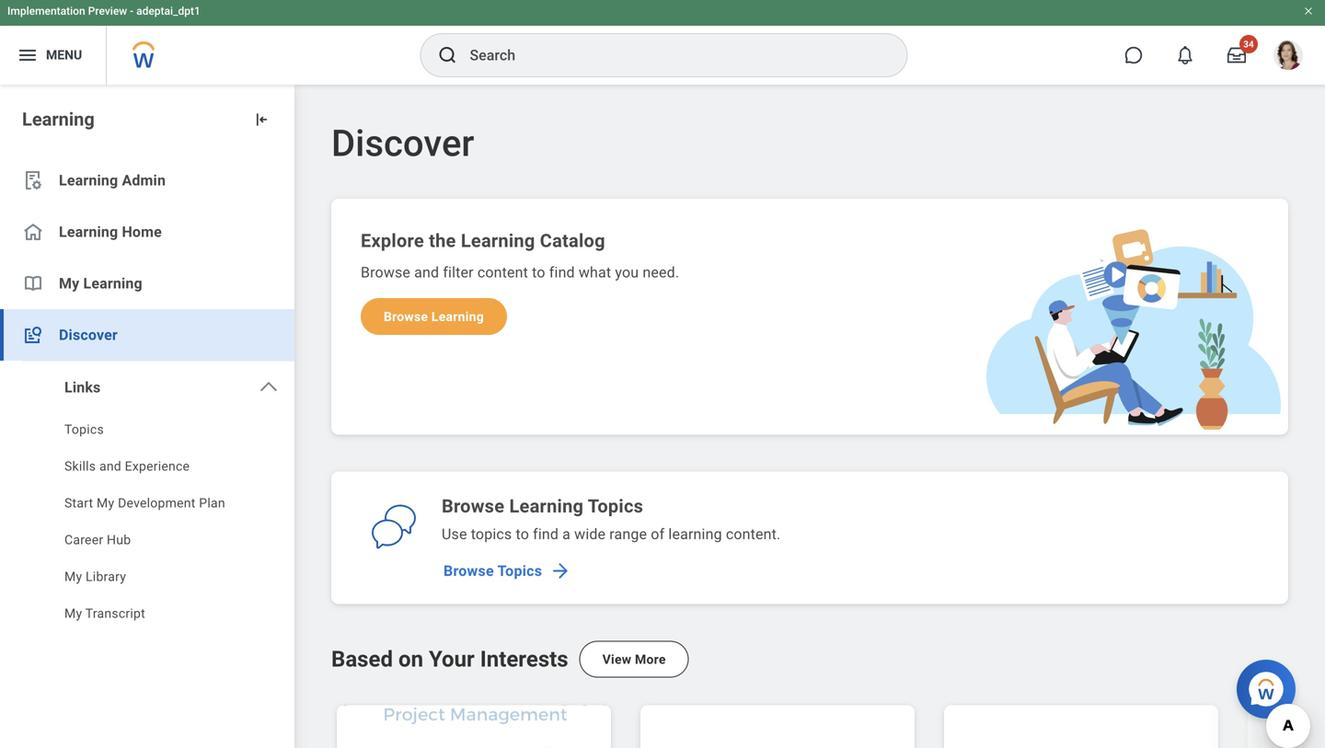 Task type: vqa. For each thing, say whether or not it's contained in the screenshot.
HR General HR
no



Task type: locate. For each thing, give the bounding box(es) containing it.
discover
[[331, 122, 474, 165], [59, 326, 118, 344]]

learning up my learning
[[59, 223, 118, 241]]

need.
[[643, 264, 679, 281]]

my for my transcript
[[64, 606, 82, 621]]

0 vertical spatial discover
[[331, 122, 474, 165]]

library
[[86, 569, 126, 584]]

links button
[[0, 362, 294, 413]]

arrow right image
[[550, 560, 572, 582]]

to
[[532, 264, 545, 281], [516, 525, 529, 543]]

learning left admin
[[59, 172, 118, 189]]

1 horizontal spatial topics
[[498, 562, 542, 580]]

and for skills
[[99, 459, 121, 474]]

topics up range
[[588, 496, 643, 517]]

0 vertical spatial topics
[[64, 422, 104, 437]]

0 horizontal spatial and
[[99, 459, 121, 474]]

browse for browse learning topics use topics to find a wide range of learning content.
[[442, 496, 505, 517]]

2 vertical spatial topics
[[498, 562, 542, 580]]

book open image
[[22, 272, 44, 294]]

notifications large image
[[1176, 46, 1195, 64]]

skills and experience link
[[0, 450, 294, 487]]

use
[[442, 525, 467, 543]]

my for my learning
[[59, 275, 79, 292]]

browse for browse and filter content to find what you need.
[[361, 264, 411, 281]]

home
[[122, 223, 162, 241]]

implementation
[[7, 5, 85, 17]]

1 vertical spatial to
[[516, 525, 529, 543]]

1 vertical spatial and
[[99, 459, 121, 474]]

learning
[[22, 109, 95, 130], [59, 172, 118, 189], [59, 223, 118, 241], [461, 230, 535, 252], [83, 275, 142, 292], [432, 309, 484, 324], [509, 496, 584, 517]]

my learning link
[[0, 258, 294, 309]]

range
[[610, 525, 647, 543]]

profile logan mcneil image
[[1274, 40, 1303, 74]]

and right skills
[[99, 459, 121, 474]]

and for browse
[[414, 264, 439, 281]]

to right "content"
[[532, 264, 545, 281]]

learning
[[669, 525, 722, 543]]

0 horizontal spatial topics
[[64, 422, 104, 437]]

and left filter
[[414, 264, 439, 281]]

browse
[[361, 264, 411, 281], [384, 309, 428, 324], [442, 496, 505, 517], [444, 562, 494, 580]]

report parameter image
[[22, 169, 44, 191]]

topics left arrow right 'image' at the left of page
[[498, 562, 542, 580]]

1 vertical spatial topics
[[588, 496, 643, 517]]

1 horizontal spatial to
[[532, 264, 545, 281]]

learning home link
[[0, 206, 294, 258]]

0 horizontal spatial discover
[[59, 326, 118, 344]]

list
[[0, 155, 294, 634], [0, 413, 294, 634], [331, 700, 1325, 748]]

2 horizontal spatial topics
[[588, 496, 643, 517]]

preview
[[88, 5, 127, 17]]

career
[[64, 532, 103, 548]]

34
[[1244, 39, 1254, 50]]

my left library
[[64, 569, 82, 584]]

learning admin
[[59, 172, 166, 189]]

to right topics
[[516, 525, 529, 543]]

learning down filter
[[432, 309, 484, 324]]

interests
[[480, 646, 568, 672]]

learning home
[[59, 223, 162, 241]]

topics up skills
[[64, 422, 104, 437]]

my left transcript
[[64, 606, 82, 621]]

content
[[477, 264, 528, 281]]

browse and filter content to find what you need.
[[361, 264, 679, 281]]

career hub
[[64, 532, 131, 548]]

experience
[[125, 459, 190, 474]]

0 vertical spatial to
[[532, 264, 545, 281]]

list for learning
[[0, 155, 294, 634]]

transcript
[[85, 606, 145, 621]]

my
[[59, 275, 79, 292], [97, 496, 114, 511], [64, 569, 82, 584], [64, 606, 82, 621]]

find left what
[[549, 264, 575, 281]]

1 vertical spatial discover
[[59, 326, 118, 344]]

1 vertical spatial find
[[533, 525, 559, 543]]

browse topics link
[[436, 553, 575, 589]]

to inside browse learning topics use topics to find a wide range of learning content.
[[516, 525, 529, 543]]

browse for browse topics
[[444, 562, 494, 580]]

catalog
[[540, 230, 605, 252]]

0 vertical spatial and
[[414, 264, 439, 281]]

1 horizontal spatial and
[[414, 264, 439, 281]]

topics link
[[0, 413, 294, 450]]

topics
[[64, 422, 104, 437], [588, 496, 643, 517], [498, 562, 542, 580]]

learning up a
[[509, 496, 584, 517]]

0 horizontal spatial to
[[516, 525, 529, 543]]

browse topics
[[444, 562, 542, 580]]

transformation import image
[[252, 110, 271, 129]]

my library link
[[0, 560, 294, 597]]

and
[[414, 264, 439, 281], [99, 459, 121, 474]]

my right book open icon
[[59, 275, 79, 292]]

view
[[602, 652, 632, 667]]

find inside browse learning topics use topics to find a wide range of learning content.
[[533, 525, 559, 543]]

learning admin link
[[0, 155, 294, 206]]

browse inside browse learning topics use topics to find a wide range of learning content.
[[442, 496, 505, 517]]

more
[[635, 652, 666, 667]]

topics inside list
[[64, 422, 104, 437]]

find left a
[[533, 525, 559, 543]]

browse learning link
[[361, 298, 507, 335]]

start my development plan link
[[0, 487, 294, 524]]

list containing learning admin
[[0, 155, 294, 634]]

my for my library
[[64, 569, 82, 584]]

find
[[549, 264, 575, 281], [533, 525, 559, 543]]

skills and experience
[[64, 459, 190, 474]]



Task type: describe. For each thing, give the bounding box(es) containing it.
inbox large image
[[1228, 46, 1246, 64]]

learning down learning home
[[83, 275, 142, 292]]

my library
[[64, 569, 126, 584]]

home image
[[22, 221, 44, 243]]

learning down "menu" dropdown button
[[22, 109, 95, 130]]

the
[[429, 230, 456, 252]]

on
[[398, 646, 423, 672]]

development
[[118, 496, 196, 511]]

1 horizontal spatial discover
[[331, 122, 474, 165]]

you
[[615, 264, 639, 281]]

start my development plan
[[64, 496, 225, 511]]

my transcript link
[[0, 597, 294, 634]]

-
[[130, 5, 134, 17]]

start
[[64, 496, 93, 511]]

close environment banner image
[[1303, 6, 1314, 17]]

discover inside list
[[59, 326, 118, 344]]

based
[[331, 646, 393, 672]]

list for based on your interests
[[331, 700, 1325, 748]]

list containing topics
[[0, 413, 294, 634]]

my transcript
[[64, 606, 145, 621]]

admin
[[122, 172, 166, 189]]

browse learning topics use topics to find a wide range of learning content.
[[442, 496, 781, 543]]

career hub link
[[0, 524, 294, 560]]

menu
[[46, 48, 82, 63]]

learning up "content"
[[461, 230, 535, 252]]

browse learning
[[384, 309, 484, 324]]

discover link
[[0, 309, 294, 361]]

hub
[[107, 532, 131, 548]]

content.
[[726, 525, 781, 543]]

menu button
[[0, 26, 106, 85]]

my right start
[[97, 496, 114, 511]]

wide
[[574, 525, 606, 543]]

what
[[579, 264, 611, 281]]

links
[[64, 379, 101, 396]]

browse for browse learning
[[384, 309, 428, 324]]

filter
[[443, 264, 474, 281]]

Search Workday  search field
[[470, 35, 869, 75]]

adeptai_dpt1
[[136, 5, 200, 17]]

implementation preview -   adeptai_dpt1
[[7, 5, 200, 17]]

topics
[[471, 525, 512, 543]]

justify image
[[17, 44, 39, 66]]

a
[[562, 525, 571, 543]]

menu banner
[[0, 0, 1325, 85]]

based on your interests
[[331, 646, 568, 672]]

learning inside browse learning topics use topics to find a wide range of learning content.
[[509, 496, 584, 517]]

topics inside browse learning topics use topics to find a wide range of learning content.
[[588, 496, 643, 517]]

view more
[[602, 652, 666, 667]]

view more button
[[579, 641, 689, 678]]

search image
[[437, 44, 459, 66]]

explore the learning catalog
[[361, 230, 605, 252]]

my learning
[[59, 275, 142, 292]]

chevron up image
[[258, 376, 280, 398]]

your
[[429, 646, 475, 672]]

of
[[651, 525, 665, 543]]

0 vertical spatial find
[[549, 264, 575, 281]]

plan
[[199, 496, 225, 511]]

explore
[[361, 230, 424, 252]]

34 button
[[1217, 35, 1258, 75]]

skills
[[64, 459, 96, 474]]



